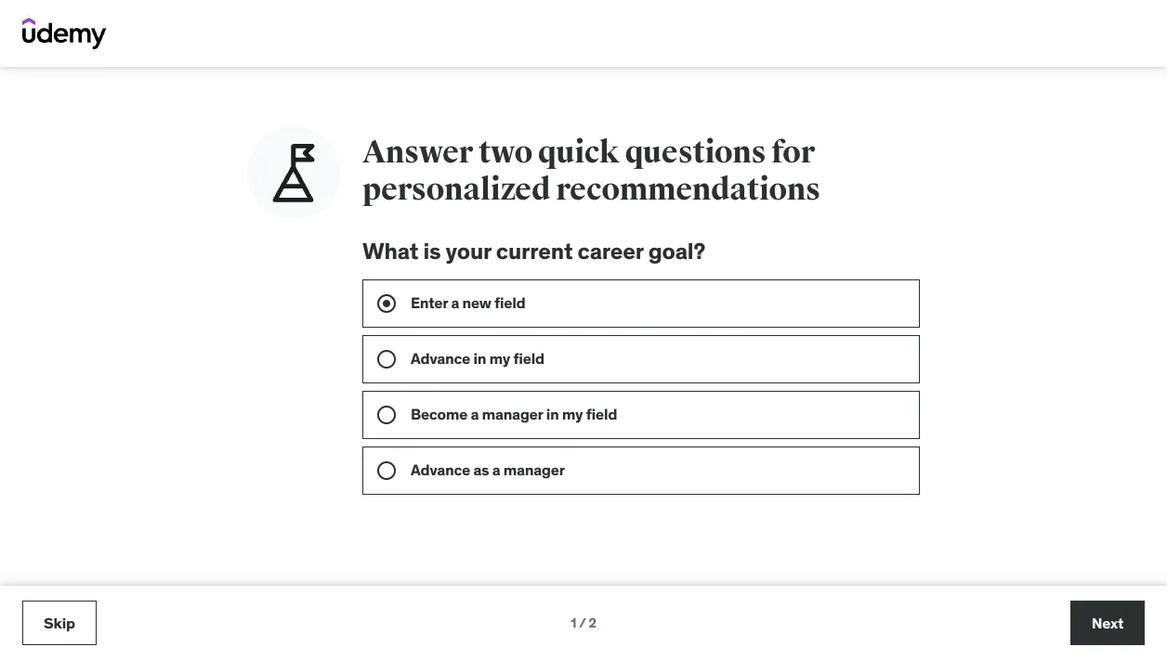 Task type: describe. For each thing, give the bounding box(es) containing it.
goal?
[[648, 237, 706, 265]]

new
[[462, 294, 491, 313]]

a for enter
[[451, 294, 459, 313]]

0 vertical spatial in
[[474, 349, 486, 368]]

1 vertical spatial manager
[[504, 461, 565, 480]]

skip
[[44, 614, 75, 633]]

next button
[[1071, 601, 1145, 646]]

enter
[[411, 294, 448, 313]]

/
[[579, 615, 586, 632]]

is
[[423, 237, 441, 265]]

current
[[496, 237, 573, 265]]

2
[[589, 615, 597, 632]]

questions
[[625, 133, 766, 171]]

field for advance in my field
[[514, 349, 545, 368]]

as
[[474, 461, 489, 480]]

advance for advance as a manager
[[411, 461, 470, 480]]

two
[[479, 133, 533, 171]]

a for become
[[471, 405, 479, 424]]

1 vertical spatial in
[[546, 405, 559, 424]]

your
[[446, 237, 491, 265]]



Task type: locate. For each thing, give the bounding box(es) containing it.
advance left as
[[411, 461, 470, 480]]

a left new
[[451, 294, 459, 313]]

what is your current career goal?
[[363, 237, 706, 265]]

advance as a manager
[[411, 461, 565, 480]]

1 horizontal spatial in
[[546, 405, 559, 424]]

2 horizontal spatial a
[[492, 461, 500, 480]]

my
[[489, 349, 510, 368], [562, 405, 583, 424]]

become
[[411, 405, 468, 424]]

udemy image
[[22, 18, 107, 49]]

become a manager in my field
[[411, 405, 617, 424]]

manager right as
[[504, 461, 565, 480]]

career
[[578, 237, 644, 265]]

what
[[363, 237, 419, 265]]

a
[[451, 294, 459, 313], [471, 405, 479, 424], [492, 461, 500, 480]]

0 horizontal spatial my
[[489, 349, 510, 368]]

in down new
[[474, 349, 486, 368]]

1 vertical spatial a
[[471, 405, 479, 424]]

a right as
[[492, 461, 500, 480]]

1 horizontal spatial my
[[562, 405, 583, 424]]

answer
[[363, 133, 473, 171]]

0 horizontal spatial in
[[474, 349, 486, 368]]

next
[[1092, 614, 1124, 633]]

quick
[[538, 133, 620, 171]]

1 / 2
[[571, 615, 597, 632]]

recommendations
[[556, 170, 821, 209]]

field
[[495, 294, 526, 313], [514, 349, 545, 368], [586, 405, 617, 424]]

a right become
[[471, 405, 479, 424]]

1 horizontal spatial a
[[471, 405, 479, 424]]

for
[[772, 133, 815, 171]]

advance for advance in my field
[[411, 349, 470, 368]]

1 vertical spatial advance
[[411, 461, 470, 480]]

enter a new field
[[411, 294, 526, 313]]

0 vertical spatial my
[[489, 349, 510, 368]]

2 advance from the top
[[411, 461, 470, 480]]

1
[[571, 615, 577, 632]]

manager
[[482, 405, 543, 424], [504, 461, 565, 480]]

skip link
[[22, 601, 97, 646]]

field for enter a new field
[[495, 294, 526, 313]]

1 vertical spatial field
[[514, 349, 545, 368]]

advance in my field
[[411, 349, 545, 368]]

0 horizontal spatial a
[[451, 294, 459, 313]]

personalized
[[363, 170, 551, 209]]

advance up become
[[411, 349, 470, 368]]

0 vertical spatial advance
[[411, 349, 470, 368]]

0 vertical spatial field
[[495, 294, 526, 313]]

answer two quick questions for personalized recommendations
[[363, 133, 821, 209]]

in up advance as a manager
[[546, 405, 559, 424]]

in
[[474, 349, 486, 368], [546, 405, 559, 424]]

0 vertical spatial a
[[451, 294, 459, 313]]

advance
[[411, 349, 470, 368], [411, 461, 470, 480]]

manager up advance as a manager
[[482, 405, 543, 424]]

2 vertical spatial field
[[586, 405, 617, 424]]

1 advance from the top
[[411, 349, 470, 368]]

2 vertical spatial a
[[492, 461, 500, 480]]

0 vertical spatial manager
[[482, 405, 543, 424]]

1 vertical spatial my
[[562, 405, 583, 424]]



Task type: vqa. For each thing, say whether or not it's contained in the screenshot.
YOU
no



